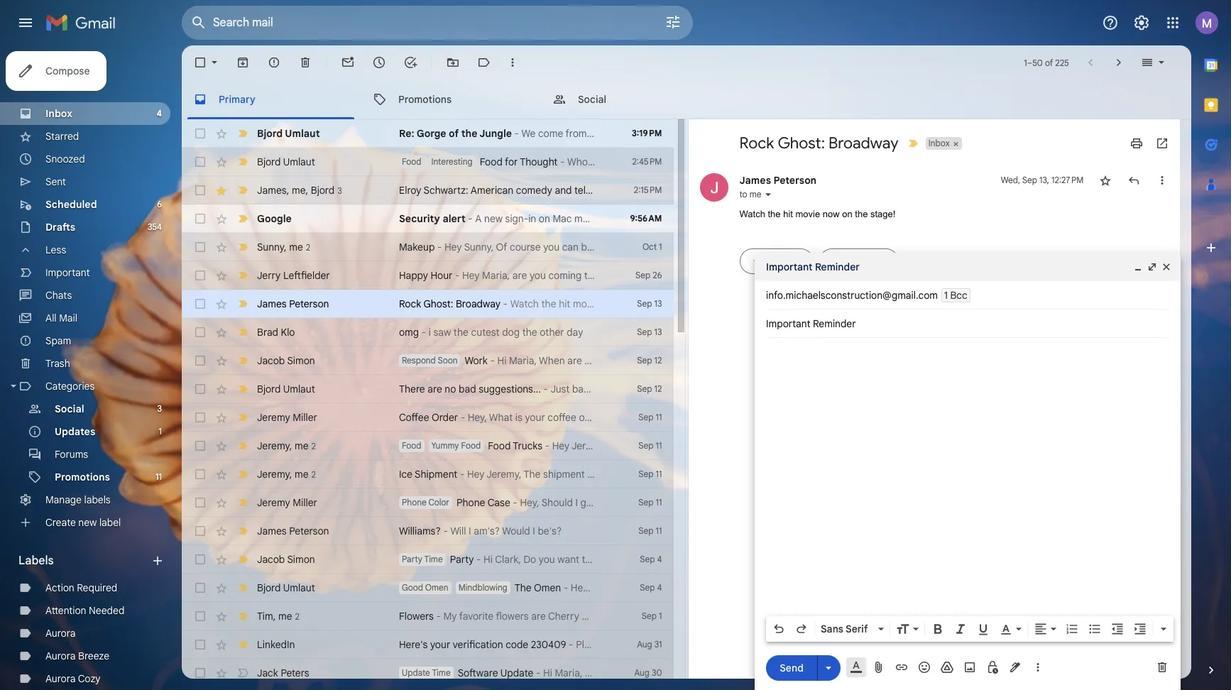 Task type: locate. For each thing, give the bounding box(es) containing it.
- up "dog"
[[503, 298, 508, 310]]

i left "be's?"
[[533, 525, 536, 538]]

row down here's
[[182, 659, 674, 688]]

time inside party time party - hi clark, do you want to come to our party?
[[424, 554, 443, 565]]

1 vertical spatial ghost:
[[424, 298, 454, 310]]

1 horizontal spatial promotions
[[399, 93, 452, 105]]

2 vertical spatial 4
[[658, 583, 662, 593]]

come
[[594, 553, 619, 566]]

row down i
[[182, 347, 674, 375]]

leftfielder
[[283, 269, 330, 282]]

2 happy from the left
[[596, 269, 625, 282]]

2 vertical spatial peterson
[[289, 525, 329, 538]]

1 sep 4 from the top
[[640, 554, 662, 565]]

2 miller from the top
[[293, 497, 317, 509]]

row down ice shipment -
[[182, 489, 674, 517]]

2 bjord umlaut from the top
[[257, 156, 315, 168]]

the right "dog"
[[523, 326, 538, 339]]

move to image
[[446, 55, 460, 70]]

5 sep 11 from the top
[[639, 526, 662, 536]]

omg
[[399, 326, 419, 339]]

1 horizontal spatial movie
[[796, 209, 821, 220]]

row up color
[[182, 460, 674, 489]]

categories
[[45, 380, 95, 393]]

numbered list ‪(⌘⇧7)‬ image
[[1066, 622, 1080, 637]]

time inside update time software update -
[[432, 668, 451, 678]]

row down color
[[182, 517, 674, 546]]

1 horizontal spatial inbox
[[929, 138, 950, 148]]

i right will on the bottom
[[469, 525, 471, 538]]

2 vertical spatial james peterson
[[257, 525, 329, 538]]

label
[[99, 516, 121, 529]]

2
[[306, 242, 311, 253], [312, 441, 316, 451], [312, 469, 316, 480], [295, 611, 300, 622]]

ice
[[399, 468, 413, 481]]

0 vertical spatial watch
[[740, 209, 766, 220]]

archive image
[[236, 55, 250, 70]]

inbox
[[45, 107, 72, 120], [929, 138, 950, 148]]

makeup
[[399, 241, 435, 254]]

umlaut
[[285, 127, 320, 140], [283, 156, 315, 168], [283, 383, 315, 396], [283, 582, 315, 595]]

11
[[656, 412, 662, 423], [656, 440, 662, 451], [656, 469, 662, 480], [156, 472, 162, 482], [656, 497, 662, 508], [656, 526, 662, 536]]

jacob up tim
[[257, 553, 285, 566]]

1 vertical spatial james peterson
[[257, 298, 329, 310]]

james peterson
[[740, 174, 817, 187], [257, 298, 329, 310], [257, 525, 329, 538]]

bold ‪(⌘b)‬ image
[[931, 622, 946, 637]]

3
[[338, 185, 342, 196], [157, 404, 162, 414]]

more options image
[[1034, 661, 1043, 675]]

30
[[652, 668, 662, 678]]

aug for aug 31
[[637, 639, 653, 650]]

0 horizontal spatial broadway
[[456, 298, 501, 310]]

me for 'row' containing james
[[292, 184, 306, 196]]

1 inside important reminder dialog
[[945, 289, 948, 302]]

elroy schwartz: american comedy and television writer.
[[399, 184, 647, 197]]

1 vertical spatial jeremy miller
[[257, 497, 317, 509]]

brad
[[257, 326, 278, 339]]

redo ‪(⌘y)‬ image
[[795, 622, 809, 637]]

sep 4 right come
[[640, 554, 662, 565]]

ideas
[[593, 383, 617, 396]]

time
[[424, 554, 443, 565], [432, 668, 451, 678]]

2 for makeup -
[[306, 242, 311, 253]]

row up "yummy"
[[182, 404, 686, 432]]

bjord umlaut for food for thought
[[257, 156, 315, 168]]

omen right good
[[425, 583, 449, 593]]

0 vertical spatial aug
[[637, 639, 653, 650]]

354
[[148, 222, 162, 232]]

ghost:
[[778, 134, 825, 153], [424, 298, 454, 310]]

primary tab
[[182, 80, 360, 119]]

2 row from the top
[[182, 148, 674, 176]]

indent less ‪(⌘[)‬ image
[[1111, 622, 1125, 637]]

miller for 12th important according to google magic. switch
[[293, 497, 317, 509]]

sep 12 for simon
[[637, 355, 662, 366]]

5 row from the top
[[182, 233, 674, 261]]

toggle confidential mode image
[[986, 661, 1000, 675]]

11 inside the labels navigation
[[156, 472, 162, 482]]

1 vertical spatial of
[[449, 127, 459, 140]]

row containing brad klo
[[182, 318, 674, 347]]

insert link ‪(⌘k)‬ image
[[895, 661, 909, 675]]

0 horizontal spatial ghost:
[[424, 298, 454, 310]]

row up interesting
[[182, 119, 674, 148]]

1 vertical spatial rock
[[399, 298, 421, 310]]

time up good omen
[[424, 554, 443, 565]]

1 vertical spatial your
[[430, 639, 451, 651]]

- right work
[[490, 355, 495, 367]]

1 horizontal spatial stage!
[[871, 209, 896, 220]]

11 for 13th important according to google magic. switch from the top
[[656, 526, 662, 536]]

0 horizontal spatial rock
[[399, 298, 421, 310]]

umlaut for -
[[285, 127, 320, 140]]

soon
[[438, 355, 458, 366]]

promotions link
[[55, 471, 110, 484]]

20 row from the top
[[182, 659, 674, 688]]

- right shipment
[[460, 468, 465, 481]]

8 row from the top
[[182, 318, 674, 347]]

are left no
[[428, 383, 442, 396]]

1 horizontal spatial ghost:
[[778, 134, 825, 153]]

1 horizontal spatial watch
[[740, 209, 766, 220]]

sep 4
[[640, 554, 662, 565], [640, 583, 662, 593]]

1 jacob simon from the top
[[257, 355, 315, 367]]

important up chats link
[[45, 266, 90, 279]]

important inside the labels navigation
[[45, 266, 90, 279]]

4 bjord umlaut from the top
[[257, 582, 315, 595]]

1 horizontal spatial important
[[767, 261, 813, 274]]

the up other
[[542, 298, 557, 310]]

aug left 30 at right
[[635, 668, 650, 678]]

row containing jack peters
[[182, 659, 674, 688]]

1 vertical spatial are
[[428, 383, 442, 396]]

row down 'makeup -'
[[182, 261, 674, 290]]

all mail
[[45, 312, 77, 325]]

0 vertical spatial are
[[513, 269, 527, 282]]

0 vertical spatial jeremy miller
[[257, 411, 317, 424]]

0 vertical spatial jacob simon
[[257, 355, 315, 367]]

happy left hour
[[399, 269, 428, 282]]

on down hour?
[[624, 298, 635, 310]]

14 important according to google magic. switch from the top
[[236, 553, 250, 567]]

drafts
[[45, 221, 75, 234]]

all mail link
[[45, 312, 77, 325]]

0 vertical spatial time
[[424, 554, 443, 565]]

jeremy miller
[[257, 411, 317, 424], [257, 497, 317, 509]]

umlaut up tim , me 2
[[283, 582, 315, 595]]

spam
[[45, 335, 71, 347]]

food down 're:'
[[402, 156, 422, 167]]

good
[[402, 583, 423, 593]]

1 horizontal spatial omen
[[534, 582, 561, 595]]

ghost: for rock ghost: broadway - watch the hit movie now on the stage!
[[424, 298, 454, 310]]

2 bad from the left
[[573, 383, 590, 396]]

2 vertical spatial aurora
[[45, 673, 76, 686]]

bjord umlaut down the klo
[[257, 383, 315, 396]]

4 row from the top
[[182, 205, 674, 233]]

1 vertical spatial simon
[[287, 553, 315, 566]]

food left trucks on the bottom
[[488, 440, 511, 453]]

3 bjord umlaut from the top
[[257, 383, 315, 396]]

1 vertical spatial miller
[[293, 497, 317, 509]]

0 horizontal spatial update
[[402, 668, 430, 678]]

rock for rock ghost: broadway
[[740, 134, 775, 153]]

phone left color
[[402, 497, 427, 508]]

compose button
[[6, 51, 107, 91]]

1 vertical spatial social
[[55, 403, 84, 416]]

1 vertical spatial sep 12
[[637, 384, 662, 394]]

coffee
[[399, 411, 430, 424]]

2 inside tim , me 2
[[295, 611, 300, 622]]

0 vertical spatial of
[[1046, 57, 1054, 68]]

hit down coming
[[559, 298, 571, 310]]

3 row from the top
[[182, 176, 674, 205]]

the
[[462, 127, 478, 140], [768, 209, 781, 220], [856, 209, 868, 220], [542, 298, 557, 310], [638, 298, 653, 310], [454, 326, 469, 339], [523, 326, 538, 339]]

yummy food
[[432, 440, 481, 451]]

1 vertical spatial sep 13
[[637, 327, 662, 337]]

important according to google magic. switch
[[236, 155, 250, 169], [236, 212, 250, 226], [236, 240, 250, 254], [236, 269, 250, 283], [236, 297, 250, 311], [236, 325, 250, 340], [236, 354, 250, 368], [236, 382, 250, 396], [236, 411, 250, 425], [236, 439, 250, 453], [236, 467, 250, 482], [236, 496, 250, 510], [236, 524, 250, 539], [236, 553, 250, 567]]

1 horizontal spatial happy
[[596, 269, 625, 282]]

of for 225
[[1046, 57, 1054, 68]]

insert files using drive image
[[941, 661, 955, 675]]

0 horizontal spatial your
[[430, 639, 451, 651]]

code
[[506, 639, 529, 651]]

brad klo
[[257, 326, 295, 339]]

2 jacob from the top
[[257, 553, 285, 566]]

bad right just
[[573, 383, 590, 396]]

- left hey,
[[461, 411, 465, 424]]

minimize image
[[1133, 261, 1145, 273]]

i
[[469, 525, 471, 538], [533, 525, 536, 538]]

james
[[740, 174, 772, 187], [257, 184, 287, 196], [257, 298, 287, 310], [257, 525, 287, 538]]

action
[[45, 582, 74, 595]]

row up flowers -
[[182, 574, 674, 602]]

1 horizontal spatial phone
[[457, 497, 486, 509]]

12:27 pm
[[1052, 175, 1084, 185]]

required
[[77, 582, 117, 595]]

bjord for the omen
[[257, 582, 281, 595]]

0 vertical spatial jeremy , me 2
[[257, 439, 316, 452]]

show details image
[[765, 190, 773, 199]]

movie up important reminder at the top of page
[[796, 209, 821, 220]]

0 vertical spatial james peterson
[[740, 174, 817, 187]]

promotions up the 'gorge'
[[399, 93, 452, 105]]

1 vertical spatial promotions
[[55, 471, 110, 484]]

1 sep 12 from the top
[[637, 355, 662, 366]]

party up good
[[402, 554, 423, 565]]

11 important according to google magic. switch from the top
[[236, 467, 250, 482]]

umlaut down primary tab
[[285, 127, 320, 140]]

4 sep 11 from the top
[[639, 497, 662, 508]]

1 sep 11 from the top
[[639, 412, 662, 423]]

aurora down the aurora breeze link
[[45, 673, 76, 686]]

4 important according to google magic. switch from the top
[[236, 269, 250, 283]]

0 vertical spatial now
[[823, 209, 840, 220]]

13
[[655, 298, 662, 309], [655, 327, 662, 337]]

now
[[823, 209, 840, 220], [603, 298, 621, 310]]

0 vertical spatial inbox
[[45, 107, 72, 120]]

1 important according to google magic. switch from the top
[[236, 155, 250, 169]]

0 vertical spatial 4
[[157, 108, 162, 119]]

- right the alert
[[468, 212, 473, 225]]

0 vertical spatial your
[[525, 411, 545, 424]]

0 vertical spatial aurora
[[45, 627, 76, 640]]

chats link
[[45, 289, 72, 302]]

simon down the klo
[[287, 355, 315, 367]]

12 for jacob simon
[[655, 355, 662, 366]]

aurora for 'aurora' 'link'
[[45, 627, 76, 640]]

1 horizontal spatial of
[[1046, 57, 1054, 68]]

clark,
[[495, 553, 521, 566]]

0 horizontal spatial important
[[45, 266, 90, 279]]

1 vertical spatial jacob
[[257, 553, 285, 566]]

6
[[157, 199, 162, 210]]

row containing tim
[[182, 602, 674, 631]]

11 row from the top
[[182, 404, 686, 432]]

0 vertical spatial broadway
[[829, 134, 899, 153]]

0 horizontal spatial social
[[55, 403, 84, 416]]

inbox for inbox link
[[45, 107, 72, 120]]

1 row from the top
[[182, 119, 674, 148]]

time left software
[[432, 668, 451, 678]]

1 vertical spatial peterson
[[289, 298, 329, 310]]

225
[[1056, 57, 1070, 68]]

aurora down 'aurora' 'link'
[[45, 650, 76, 663]]

2 sep 12 from the top
[[637, 384, 662, 394]]

0 vertical spatial simon
[[287, 355, 315, 367]]

social inside the labels navigation
[[55, 403, 84, 416]]

umlaut up james , me , bjord 3
[[283, 156, 315, 168]]

aug 30
[[635, 668, 662, 678]]

aurora down attention
[[45, 627, 76, 640]]

row up respond
[[182, 318, 674, 347]]

2 jeremy , me 2 from the top
[[257, 468, 316, 481]]

1 vertical spatial stage!
[[655, 298, 683, 310]]

are right maria,
[[513, 269, 527, 282]]

hit up important reminder at the top of page
[[784, 209, 793, 220]]

attention needed link
[[45, 605, 125, 617]]

action required link
[[45, 582, 117, 595]]

6 row from the top
[[182, 261, 674, 290]]

row down the 'gorge'
[[182, 148, 674, 176]]

15 row from the top
[[182, 517, 674, 546]]

0 horizontal spatial bad
[[459, 383, 476, 396]]

indent more ‪(⌘])‬ image
[[1134, 622, 1148, 637]]

0 horizontal spatial are
[[428, 383, 442, 396]]

4
[[157, 108, 162, 119], [658, 554, 662, 565], [658, 583, 662, 593]]

movie up day
[[573, 298, 600, 310]]

row up 'makeup -'
[[182, 205, 674, 233]]

jacob down brad
[[257, 355, 285, 367]]

report spam image
[[267, 55, 281, 70]]

makeup -
[[399, 241, 445, 254]]

phone left case
[[457, 497, 486, 509]]

2 sep 11 from the top
[[639, 440, 662, 451]]

the omen -
[[515, 582, 571, 595]]

0 horizontal spatial promotions
[[55, 471, 110, 484]]

inbox for inbox button
[[929, 138, 950, 148]]

our
[[633, 553, 648, 566]]

1 vertical spatial 4
[[658, 554, 662, 565]]

None search field
[[182, 6, 693, 40]]

row up ice shipment -
[[182, 432, 674, 460]]

bjord for -
[[257, 127, 283, 140]]

- left hi
[[477, 553, 481, 566]]

2 jacob simon from the top
[[257, 553, 315, 566]]

your right is
[[525, 411, 545, 424]]

sep inside cell
[[1023, 175, 1038, 185]]

19 row from the top
[[182, 631, 674, 659]]

me for 13th 'row' from the top of the the rock ghost: broadway 'main content'
[[295, 468, 309, 481]]

search mail image
[[186, 10, 212, 36]]

0 horizontal spatial stage!
[[655, 298, 683, 310]]

important mainly because you often read messages with this label. switch
[[236, 183, 250, 198]]

snooze image
[[372, 55, 386, 70]]

tim , me 2
[[257, 610, 300, 623]]

1 vertical spatial 13
[[655, 327, 662, 337]]

security
[[399, 212, 440, 225]]

3 important according to google magic. switch from the top
[[236, 240, 250, 254]]

0 horizontal spatial of
[[449, 127, 459, 140]]

2 inside sunny , me 2
[[306, 242, 311, 253]]

0 vertical spatial sep 12
[[637, 355, 662, 366]]

party left hi
[[450, 553, 474, 566]]

jacob simon up tim , me 2
[[257, 553, 315, 566]]

row containing jerry leftfielder
[[182, 261, 674, 290]]

1 jacob from the top
[[257, 355, 285, 367]]

omg - i saw the cutest dog the other day
[[399, 326, 584, 339]]

3 sep 11 from the top
[[639, 469, 662, 480]]

all
[[45, 312, 57, 325]]

1 for sep 1
[[659, 611, 662, 622]]

watch down to me
[[740, 209, 766, 220]]

1 horizontal spatial social
[[578, 93, 607, 105]]

jeremy , me 2 for -
[[257, 468, 316, 481]]

row up i
[[182, 290, 683, 318]]

labels heading
[[18, 554, 151, 568]]

1 horizontal spatial are
[[513, 269, 527, 282]]

important for important 'link'
[[45, 266, 90, 279]]

happy left hour?
[[596, 269, 625, 282]]

social
[[578, 93, 607, 105], [55, 403, 84, 416]]

0 horizontal spatial omen
[[425, 583, 449, 593]]

omen right "the"
[[534, 582, 561, 595]]

1 horizontal spatial on
[[843, 209, 853, 220]]

broadway for rock ghost: broadway - watch the hit movie now on the stage!
[[456, 298, 501, 310]]

re:
[[399, 127, 415, 140]]

inbox inside the labels navigation
[[45, 107, 72, 120]]

settings image
[[1134, 14, 1151, 31]]

important left reminder
[[767, 261, 813, 274]]

0 vertical spatial 12
[[655, 355, 662, 366]]

2 sep 4 from the top
[[640, 583, 662, 593]]

1 jeremy , me 2 from the top
[[257, 439, 316, 452]]

row up security
[[182, 176, 674, 205]]

update down here's
[[402, 668, 430, 678]]

important for important reminder
[[767, 261, 813, 274]]

me for 'row' containing tim
[[278, 610, 292, 623]]

the down hour?
[[638, 298, 653, 310]]

row down security
[[182, 233, 674, 261]]

0 vertical spatial promotions
[[399, 93, 452, 105]]

spam link
[[45, 335, 71, 347]]

Message Body text field
[[767, 345, 1170, 612]]

0 horizontal spatial inbox
[[45, 107, 72, 120]]

comedy
[[516, 184, 553, 197]]

1 simon from the top
[[287, 355, 315, 367]]

phone
[[457, 497, 486, 509], [402, 497, 427, 508]]

aug left the 31
[[637, 639, 653, 650]]

to left show details image
[[740, 189, 748, 200]]

18 row from the top
[[182, 602, 674, 631]]

1 vertical spatial watch
[[511, 298, 539, 310]]

more image
[[506, 55, 520, 70]]

0 horizontal spatial phone
[[402, 497, 427, 508]]

the down show details image
[[768, 209, 781, 220]]

1 horizontal spatial party
[[450, 553, 474, 566]]

umlaut for the omen
[[283, 582, 315, 595]]

support image
[[1103, 14, 1120, 31]]

peterson for williams? - will i am's? would i be's?
[[289, 525, 329, 538]]

0 vertical spatial peterson
[[774, 174, 817, 187]]

1 vertical spatial jacob simon
[[257, 553, 315, 566]]

update down code
[[501, 667, 534, 680]]

peters
[[281, 667, 309, 680]]

television
[[575, 184, 617, 197]]

bulleted list ‪(⌘⇧8)‬ image
[[1088, 622, 1103, 637]]

aurora cozy link
[[45, 673, 100, 686]]

on up reminder
[[843, 209, 853, 220]]

more formatting options image
[[1157, 622, 1172, 637]]

0 vertical spatial jacob
[[257, 355, 285, 367]]

11 for 11th important according to google magic. switch from the top
[[656, 469, 662, 480]]

1 horizontal spatial broadway
[[829, 134, 899, 153]]

bjord umlaut up tim , me 2
[[257, 582, 315, 595]]

2:15 pm
[[634, 185, 662, 195]]

party inside party time party - hi clark, do you want to come to our party?
[[402, 554, 423, 565]]

1 horizontal spatial 3
[[338, 185, 342, 196]]

1 13 from the top
[[655, 298, 662, 309]]

None checkbox
[[193, 55, 207, 70], [193, 126, 207, 141], [193, 638, 207, 652], [193, 55, 207, 70], [193, 126, 207, 141], [193, 638, 207, 652]]

jeremy , me 2
[[257, 439, 316, 452], [257, 468, 316, 481]]

1 vertical spatial now
[[603, 298, 621, 310]]

row down good omen
[[182, 602, 674, 631]]

manage
[[45, 494, 82, 507]]

2 for ice shipment -
[[312, 469, 316, 480]]

promotions up manage labels link
[[55, 471, 110, 484]]

1 vertical spatial broadway
[[456, 298, 501, 310]]

2 aurora from the top
[[45, 650, 76, 663]]

row containing linkedin
[[182, 631, 674, 659]]

- right makeup
[[438, 241, 442, 254]]

bjord umlaut up james , me , bjord 3
[[257, 156, 315, 168]]

2 simon from the top
[[287, 553, 315, 566]]

0 horizontal spatial i
[[469, 525, 471, 538]]

3 aurora from the top
[[45, 673, 76, 686]]

bad right no
[[459, 383, 476, 396]]

you
[[530, 269, 546, 282], [539, 553, 555, 566]]

simon for party
[[287, 553, 315, 566]]

1 horizontal spatial i
[[533, 525, 536, 538]]

important inside dialog
[[767, 261, 813, 274]]

scheduled
[[45, 198, 97, 211]]

inbox inside button
[[929, 138, 950, 148]]

you left coming
[[530, 269, 546, 282]]

your
[[525, 411, 545, 424], [430, 639, 451, 651]]

promotions
[[399, 93, 452, 105], [55, 471, 110, 484]]

row up good omen
[[182, 546, 680, 574]]

10 row from the top
[[182, 375, 674, 404]]

row
[[182, 119, 674, 148], [182, 148, 674, 176], [182, 176, 674, 205], [182, 205, 674, 233], [182, 233, 674, 261], [182, 261, 674, 290], [182, 290, 683, 318], [182, 318, 674, 347], [182, 347, 674, 375], [182, 375, 674, 404], [182, 404, 686, 432], [182, 432, 674, 460], [182, 460, 674, 489], [182, 489, 674, 517], [182, 517, 674, 546], [182, 546, 680, 574], [182, 574, 674, 602], [182, 602, 674, 631], [182, 631, 674, 659], [182, 659, 674, 688]]

case
[[488, 497, 511, 509]]

- right thought
[[561, 156, 565, 168]]

12 for bjord umlaut
[[655, 384, 662, 394]]

0 vertical spatial social
[[578, 93, 607, 105]]

0 vertical spatial 3
[[338, 185, 342, 196]]

0 horizontal spatial watch
[[511, 298, 539, 310]]

jacob simon
[[257, 355, 315, 367], [257, 553, 315, 566]]

0 vertical spatial sep 13
[[637, 298, 662, 309]]

simon up tim , me 2
[[287, 553, 315, 566]]

tab list
[[1192, 45, 1232, 639], [182, 80, 1192, 119]]

1 12 from the top
[[655, 355, 662, 366]]

rock up to me
[[740, 134, 775, 153]]

1 aurora from the top
[[45, 627, 76, 640]]

0 horizontal spatial 3
[[157, 404, 162, 414]]

1 bjord umlaut from the top
[[257, 127, 320, 140]]

schwartz:
[[424, 184, 469, 197]]

2 for flowers -
[[295, 611, 300, 622]]

1 vertical spatial aug
[[635, 668, 650, 678]]

jeremy , me 2 for food trucks
[[257, 439, 316, 452]]

you right do
[[539, 553, 555, 566]]

jack peters
[[257, 667, 309, 680]]

1 vertical spatial time
[[432, 668, 451, 678]]

party?
[[651, 553, 680, 566]]

1 miller from the top
[[293, 411, 317, 424]]

rock up 'omg' on the top left of page
[[399, 298, 421, 310]]

1 happy from the left
[[399, 269, 428, 282]]

rock ghost: broadway
[[740, 134, 899, 153]]

1 vertical spatial aurora
[[45, 650, 76, 663]]

0 vertical spatial hit
[[784, 209, 793, 220]]

create
[[45, 516, 76, 529]]

your right here's
[[430, 639, 451, 651]]

None checkbox
[[193, 581, 207, 595], [193, 610, 207, 624], [193, 666, 207, 681], [193, 581, 207, 595], [193, 610, 207, 624], [193, 666, 207, 681]]

1 horizontal spatial rock
[[740, 134, 775, 153]]

2 12 from the top
[[655, 384, 662, 394]]

of right the 'gorge'
[[449, 127, 459, 140]]

7 important according to google magic. switch from the top
[[236, 354, 250, 368]]

1 horizontal spatial now
[[823, 209, 840, 220]]



Task type: vqa. For each thing, say whether or not it's contained in the screenshot.


Task type: describe. For each thing, give the bounding box(es) containing it.
9 important according to google magic. switch from the top
[[236, 411, 250, 425]]

trash
[[45, 357, 70, 370]]

- left i
[[422, 326, 426, 339]]

aurora for aurora cozy
[[45, 673, 76, 686]]

starred
[[45, 130, 79, 143]]

attach files image
[[872, 661, 887, 675]]

Search mail text field
[[213, 16, 625, 30]]

no
[[445, 383, 456, 396]]

google
[[257, 212, 292, 225]]

respond soon work -
[[402, 355, 498, 367]]

sep 1
[[642, 611, 662, 622]]

wed,
[[1002, 175, 1021, 185]]

phone color phone case -
[[402, 497, 520, 509]]

12 important according to google magic. switch from the top
[[236, 496, 250, 510]]

umlaut for food for thought
[[283, 156, 315, 168]]

hey
[[463, 269, 480, 282]]

1 horizontal spatial update
[[501, 667, 534, 680]]

me for 'row' containing sunny
[[289, 240, 303, 253]]

here's your verification code 230409 -
[[399, 639, 576, 651]]

mindblowing
[[459, 583, 508, 593]]

close image
[[1162, 261, 1173, 273]]

miller for 9th important according to google magic. switch from the top
[[293, 411, 317, 424]]

williams? - will i am's? would i be's?
[[399, 525, 562, 538]]

jacob for party
[[257, 553, 285, 566]]

yummy
[[432, 440, 459, 451]]

aug for aug 30
[[635, 668, 650, 678]]

- right jungle
[[515, 127, 519, 140]]

to right coming
[[585, 269, 594, 282]]

8 important according to google magic. switch from the top
[[236, 382, 250, 396]]

2 13 from the top
[[655, 327, 662, 337]]

2:45 pm
[[633, 156, 662, 167]]

2 sep 13 from the top
[[637, 327, 662, 337]]

breeze
[[78, 650, 109, 663]]

respond
[[402, 355, 436, 366]]

1 horizontal spatial hit
[[784, 209, 793, 220]]

suggestions...
[[479, 383, 541, 396]]

serif
[[846, 623, 868, 636]]

2 jeremy miller from the top
[[257, 497, 317, 509]]

umlaut down the klo
[[283, 383, 315, 396]]

12 row from the top
[[182, 432, 674, 460]]

phone inside phone color phone case -
[[402, 497, 427, 508]]

food for thought -
[[480, 156, 568, 168]]

rock for rock ghost: broadway - watch the hit movie now on the stage!
[[399, 298, 421, 310]]

software
[[458, 667, 498, 680]]

gorge
[[417, 127, 447, 140]]

broadway for rock ghost: broadway
[[829, 134, 899, 153]]

update time software update -
[[402, 667, 543, 680]]

17 row from the top
[[182, 574, 674, 602]]

2 i from the left
[[533, 525, 536, 538]]

older image
[[1113, 55, 1127, 70]]

the left jungle
[[462, 127, 478, 140]]

31
[[655, 639, 662, 650]]

9 row from the top
[[182, 347, 674, 375]]

do
[[524, 553, 537, 566]]

ice shipment -
[[399, 468, 467, 481]]

- right 230409
[[569, 639, 574, 651]]

compose
[[45, 65, 90, 77]]

wed, sep 13, 12:27 pm cell
[[1002, 173, 1084, 188]]

10 important according to google magic. switch from the top
[[236, 439, 250, 453]]

updates
[[55, 426, 95, 438]]

main menu image
[[17, 14, 34, 31]]

insert photo image
[[963, 661, 978, 675]]

of for the
[[449, 127, 459, 140]]

social link
[[55, 403, 84, 416]]

undo ‪(⌘z)‬ image
[[772, 622, 786, 637]]

sep 11 for ice shipment -
[[639, 469, 662, 480]]

1 for info.michaelsconstruction@gmail.com 1 bcc
[[945, 289, 948, 302]]

labels navigation
[[0, 45, 182, 691]]

social tab
[[541, 80, 720, 119]]

manage labels link
[[45, 494, 111, 507]]

1 sep 13 from the top
[[637, 298, 662, 309]]

re: gorge of the jungle -
[[399, 127, 522, 140]]

14 row from the top
[[182, 489, 674, 517]]

sans serif option
[[818, 622, 876, 637]]

sep 11 for williams? - will i am's? would i be's?
[[639, 526, 662, 536]]

1 jeremy miller from the top
[[257, 411, 317, 424]]

- right flowers
[[437, 610, 441, 623]]

11 for 10th important according to google magic. switch
[[656, 440, 662, 451]]

0 vertical spatial you
[[530, 269, 546, 282]]

jacob for work
[[257, 355, 285, 367]]

to right want
[[582, 553, 591, 566]]

simon for work
[[287, 355, 315, 367]]

rock ghost: broadway - watch the hit movie now on the stage!
[[399, 298, 683, 310]]

forums
[[55, 448, 88, 461]]

omen for the
[[534, 582, 561, 595]]

alert
[[443, 212, 466, 225]]

sans
[[821, 623, 844, 636]]

update inside update time software update -
[[402, 668, 430, 678]]

not starred image
[[1099, 173, 1113, 188]]

day
[[567, 326, 584, 339]]

1 vertical spatial you
[[539, 553, 555, 566]]

social inside tab
[[578, 93, 607, 105]]

will
[[451, 525, 466, 538]]

hour
[[431, 269, 453, 282]]

insert signature image
[[1009, 661, 1023, 675]]

0 vertical spatial stage!
[[871, 209, 896, 220]]

Subject field
[[767, 317, 1170, 331]]

- left hey
[[455, 269, 460, 282]]

sunny
[[257, 240, 284, 253]]

trucks
[[513, 440, 543, 453]]

6 important according to google magic. switch from the top
[[236, 325, 250, 340]]

snoozed
[[45, 153, 85, 166]]

important link
[[45, 266, 90, 279]]

promotions inside the labels navigation
[[55, 471, 110, 484]]

0 vertical spatial on
[[843, 209, 853, 220]]

aug 31
[[637, 639, 662, 650]]

ghost: for rock ghost: broadway
[[778, 134, 825, 153]]

advanced search options image
[[659, 8, 688, 36]]

row containing google
[[182, 205, 674, 233]]

5 important according to google magic. switch from the top
[[236, 297, 250, 311]]

rock ghost: broadway main content
[[182, 45, 1192, 691]]

- down want
[[564, 582, 569, 595]]

1 i from the left
[[469, 525, 471, 538]]

important reminder
[[767, 261, 860, 274]]

more send options image
[[822, 661, 836, 675]]

formatting options toolbar
[[767, 617, 1174, 642]]

jerry
[[257, 269, 281, 282]]

and
[[555, 184, 572, 197]]

food right "yummy"
[[461, 440, 481, 451]]

1 bad from the left
[[459, 383, 476, 396]]

time for party
[[424, 554, 443, 565]]

info.michaelsconstruction@gmail.com 1 bcc
[[767, 289, 968, 302]]

jacob simon for party
[[257, 553, 315, 566]]

peterson for rock ghost: broadway - watch the hit movie now on the stage!
[[289, 298, 329, 310]]

happy hour - hey maria, are you coming to happy hour?
[[399, 269, 655, 282]]

thought
[[520, 156, 558, 168]]

4 for party time party - hi clark, do you want to come to our party?
[[658, 554, 662, 565]]

16 row from the top
[[182, 546, 680, 574]]

sent link
[[45, 175, 66, 188]]

manage labels
[[45, 494, 111, 507]]

4 inside the labels navigation
[[157, 108, 162, 119]]

maria,
[[482, 269, 510, 282]]

tim
[[257, 610, 273, 623]]

sep 26
[[636, 270, 662, 281]]

row containing james
[[182, 176, 674, 205]]

to left our
[[622, 553, 631, 566]]

sans serif
[[821, 623, 868, 636]]

1 vertical spatial on
[[624, 298, 635, 310]]

7 row from the top
[[182, 290, 683, 318]]

time for software
[[432, 668, 451, 678]]

- right case
[[513, 497, 518, 509]]

Not starred checkbox
[[1099, 173, 1113, 188]]

american
[[471, 184, 514, 197]]

1 horizontal spatial your
[[525, 411, 545, 424]]

11 for 12th important according to google magic. switch
[[656, 497, 662, 508]]

- down 230409
[[536, 667, 541, 680]]

the right saw
[[454, 326, 469, 339]]

0 horizontal spatial now
[[603, 298, 621, 310]]

discard draft ‪(⌘⇧d)‬ image
[[1156, 661, 1170, 675]]

230409
[[531, 639, 567, 651]]

forums link
[[55, 448, 88, 461]]

sep 12 for umlaut
[[637, 384, 662, 394]]

gmail image
[[45, 9, 123, 37]]

aurora breeze link
[[45, 650, 109, 663]]

cutest
[[471, 326, 500, 339]]

toggle split pane mode image
[[1141, 55, 1155, 70]]

pop out image
[[1147, 261, 1159, 273]]

bjord umlaut for -
[[257, 127, 320, 140]]

aurora for aurora breeze
[[45, 650, 76, 663]]

coffee order - hey, what is your coffee order? regards, jeremy
[[399, 411, 686, 424]]

what
[[489, 411, 513, 424]]

watch the hit movie now on the stage!
[[740, 209, 896, 220]]

sep 11 for coffee order - hey, what is your coffee order? regards, jeremy
[[639, 412, 662, 423]]

order?
[[579, 411, 609, 424]]

just
[[551, 383, 570, 396]]

3 inside the labels navigation
[[157, 404, 162, 414]]

50
[[1033, 57, 1044, 68]]

tab list containing primary
[[182, 80, 1192, 119]]

updates link
[[55, 426, 95, 438]]

inbox button
[[926, 137, 952, 150]]

4 for the omen -
[[658, 583, 662, 593]]

- right trucks on the bottom
[[545, 440, 550, 453]]

delete image
[[298, 55, 313, 70]]

add to tasks image
[[404, 55, 418, 70]]

row containing sunny
[[182, 233, 674, 261]]

11 for 9th important according to google magic. switch from the top
[[656, 412, 662, 423]]

bjord for food for thought
[[257, 156, 281, 168]]

be's?
[[538, 525, 562, 538]]

italic ‪(⌘i)‬ image
[[954, 622, 968, 637]]

sunny , me 2
[[257, 240, 311, 253]]

26
[[653, 270, 662, 281]]

food down coffee
[[402, 440, 422, 451]]

0 vertical spatial movie
[[796, 209, 821, 220]]

me for 12th 'row' from the top of the the rock ghost: broadway 'main content'
[[295, 439, 309, 452]]

underline ‪(⌘u)‬ image
[[977, 623, 991, 637]]

hour?
[[628, 269, 655, 282]]

james peterson for williams? - will i am's? would i be's?
[[257, 525, 329, 538]]

0 horizontal spatial hit
[[559, 298, 571, 310]]

13 row from the top
[[182, 460, 674, 489]]

oct
[[643, 242, 657, 252]]

3 inside james , me , bjord 3
[[338, 185, 342, 196]]

jacob simon for work
[[257, 355, 315, 367]]

info.michaelsconstruction@gmail.com
[[767, 289, 939, 302]]

2 important according to google magic. switch from the top
[[236, 212, 250, 226]]

sep 4 for the omen -
[[640, 583, 662, 593]]

promotions inside promotions tab
[[399, 93, 452, 105]]

1 for oct 1
[[659, 242, 662, 252]]

bjord umlaut for the omen
[[257, 582, 315, 595]]

omen for good
[[425, 583, 449, 593]]

would
[[502, 525, 531, 538]]

sep 4 for party time party - hi clark, do you want to come to our party?
[[640, 554, 662, 565]]

insert emoji ‪(⌘⇧2)‬ image
[[918, 661, 932, 675]]

aurora link
[[45, 627, 76, 640]]

1 vertical spatial movie
[[573, 298, 600, 310]]

i
[[429, 326, 431, 339]]

1 inside the labels navigation
[[159, 426, 162, 437]]

trash link
[[45, 357, 70, 370]]

- left just
[[544, 383, 548, 396]]

flowers
[[399, 610, 434, 623]]

promotions tab
[[362, 80, 541, 119]]

important reminder dialog
[[755, 253, 1181, 691]]

hey,
[[468, 411, 487, 424]]

williams?
[[399, 525, 441, 538]]

labels image
[[477, 55, 492, 70]]

jerry leftfielder
[[257, 269, 330, 282]]

the up reminder
[[856, 209, 868, 220]]

james peterson for rock ghost: broadway - watch the hit movie now on the stage!
[[257, 298, 329, 310]]

inbox link
[[45, 107, 72, 120]]

13 important according to google magic. switch from the top
[[236, 524, 250, 539]]

food left the for
[[480, 156, 503, 168]]

- left will on the bottom
[[444, 525, 448, 538]]



